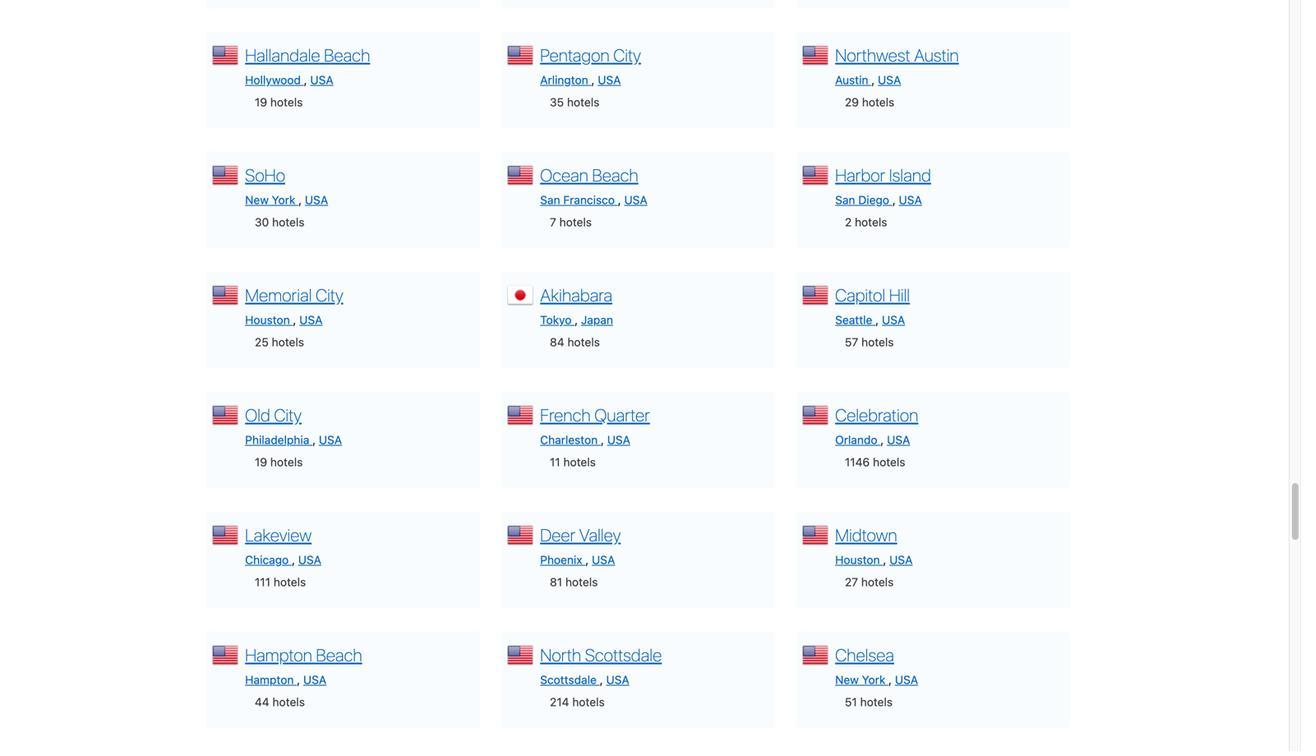 Task type: locate. For each thing, give the bounding box(es) containing it.
0 horizontal spatial new york link
[[245, 193, 299, 207]]

, right the seattle
[[876, 313, 879, 327]]

north scottsdale link
[[540, 645, 662, 666]]

north
[[540, 645, 582, 666]]

arlington link
[[540, 73, 592, 87]]

york up '30 hotels'
[[272, 193, 296, 207]]

york for chelsea
[[862, 673, 886, 687]]

hotels down japan link
[[568, 335, 600, 349]]

, right diego
[[893, 193, 896, 207]]

beach inside ocean beach san francisco , usa
[[592, 165, 639, 185]]

0 vertical spatial hampton
[[245, 645, 312, 666]]

1 vertical spatial new york link
[[836, 673, 889, 687]]

2 19 hotels from the top
[[255, 455, 303, 469]]

hotels right 30
[[272, 215, 305, 229]]

1 san from the left
[[540, 193, 560, 207]]

, up 27 hotels
[[884, 553, 887, 567]]

usa inside north scottsdale scottsdale , usa
[[607, 673, 630, 687]]

houston
[[245, 313, 290, 327], [836, 553, 880, 567]]

san for ocean
[[540, 193, 560, 207]]

hotels right 25
[[272, 335, 304, 349]]

usa for hampton beach
[[303, 673, 327, 687]]

29 hotels
[[845, 95, 895, 109]]

1 horizontal spatial york
[[862, 673, 886, 687]]

austin right northwest
[[915, 45, 959, 65]]

houston link up 25
[[245, 313, 293, 327]]

hotels down philadelphia link
[[270, 455, 303, 469]]

19 hotels down philadelphia link
[[255, 455, 303, 469]]

, up 1146 hotels
[[881, 433, 884, 447]]

0 vertical spatial york
[[272, 193, 296, 207]]

deer valley link
[[540, 525, 621, 545]]

0 vertical spatial austin
[[915, 45, 959, 65]]

san inside ocean beach san francisco , usa
[[540, 193, 560, 207]]

usa inside ocean beach san francisco , usa
[[625, 193, 648, 207]]

new york link up 51 hotels
[[836, 673, 889, 687]]

usa inside hallandale beach hollywood , usa
[[310, 73, 334, 87]]

1 vertical spatial york
[[862, 673, 886, 687]]

hotels right 81
[[566, 575, 598, 589]]

1 19 from the top
[[255, 95, 267, 109]]

usa for northwest austin
[[878, 73, 902, 87]]

usa inside deer valley phoenix , usa
[[592, 553, 615, 567]]

houston inside 'midtown houston , usa'
[[836, 553, 880, 567]]

51 hotels
[[845, 696, 893, 709]]

0 vertical spatial houston
[[245, 313, 290, 327]]

hotels for hallandale
[[270, 95, 303, 109]]

deer valley phoenix , usa
[[540, 525, 621, 567]]

austin
[[915, 45, 959, 65], [836, 73, 869, 87]]

san diego link
[[836, 193, 893, 207]]

, right philadelphia on the left
[[313, 433, 316, 447]]

hampton up 44 at the left of page
[[245, 673, 294, 687]]

new york link up '30 hotels'
[[245, 193, 299, 207]]

city for memorial city
[[316, 285, 343, 305]]

1 vertical spatial houston link
[[836, 553, 884, 567]]

austin up 29
[[836, 73, 869, 87]]

, down memorial city link
[[293, 313, 296, 327]]

usa link for soho
[[305, 193, 328, 207]]

usa inside northwest austin austin , usa
[[878, 73, 902, 87]]

hotels for midtown
[[862, 575, 894, 589]]

phoenix link
[[540, 553, 586, 567]]

hotels for old
[[270, 455, 303, 469]]

2 san from the left
[[836, 193, 856, 207]]

0 vertical spatial houston link
[[245, 313, 293, 327]]

0 horizontal spatial austin
[[836, 73, 869, 87]]

, down pentagon city link
[[592, 73, 595, 87]]

, right francisco
[[618, 193, 621, 207]]

hotels
[[270, 95, 303, 109], [567, 95, 600, 109], [863, 95, 895, 109], [272, 215, 305, 229], [560, 215, 592, 229], [855, 215, 888, 229], [272, 335, 304, 349], [568, 335, 600, 349], [862, 335, 894, 349], [270, 455, 303, 469], [564, 455, 596, 469], [873, 455, 906, 469], [274, 575, 306, 589], [566, 575, 598, 589], [862, 575, 894, 589], [273, 696, 305, 709], [573, 696, 605, 709], [861, 696, 893, 709]]

hotels for chelsea
[[861, 696, 893, 709]]

hotels right 27
[[862, 575, 894, 589]]

1 vertical spatial 19 hotels
[[255, 455, 303, 469]]

7
[[550, 215, 557, 229]]

hotels for pentagon
[[567, 95, 600, 109]]

hill
[[890, 285, 910, 305]]

, right the tokyo
[[575, 313, 578, 327]]

57
[[845, 335, 859, 349]]

, down "north scottsdale" link
[[600, 673, 603, 687]]

, down 'hampton beach' 'link'
[[297, 673, 300, 687]]

19
[[255, 95, 267, 109], [255, 455, 267, 469]]

0 vertical spatial scottsdale
[[585, 645, 662, 666]]

hotels right 57
[[862, 335, 894, 349]]

usa for deer valley
[[592, 553, 615, 567]]

, inside 'midtown houston , usa'
[[884, 553, 887, 567]]

houston inside memorial city houston , usa
[[245, 313, 290, 327]]

tokyo link
[[540, 313, 575, 327]]

, up 51 hotels
[[889, 673, 892, 687]]

usa inside old city philadelphia , usa
[[319, 433, 342, 447]]

houston up 25
[[245, 313, 290, 327]]

0 horizontal spatial york
[[272, 193, 296, 207]]

81
[[550, 575, 563, 589]]

1 horizontal spatial new york link
[[836, 673, 889, 687]]

arlington
[[540, 73, 589, 87]]

scottsdale
[[585, 645, 662, 666], [540, 673, 597, 687]]

1 vertical spatial city
[[316, 285, 343, 305]]

1 vertical spatial new
[[836, 673, 859, 687]]

84 hotels
[[550, 335, 600, 349]]

hotels down "charleston" link
[[564, 455, 596, 469]]

30
[[255, 215, 269, 229]]

houston link
[[245, 313, 293, 327], [836, 553, 884, 567]]

chelsea new york , usa
[[836, 645, 919, 687]]

hotels for north
[[573, 696, 605, 709]]

, inside soho new york , usa
[[299, 193, 302, 207]]

2 horizontal spatial city
[[614, 45, 641, 65]]

new up 51
[[836, 673, 859, 687]]

0 horizontal spatial new
[[245, 193, 269, 207]]

hotels for hampton
[[273, 696, 305, 709]]

usa inside french quarter charleston , usa
[[608, 433, 631, 447]]

usa for memorial city
[[300, 313, 323, 327]]

0 vertical spatial new york link
[[245, 193, 299, 207]]

1 vertical spatial hampton
[[245, 673, 294, 687]]

old
[[245, 405, 270, 425]]

new inside chelsea new york , usa
[[836, 673, 859, 687]]

, down deer valley link
[[586, 553, 589, 567]]

1 vertical spatial 19
[[255, 455, 267, 469]]

, down the hallandale beach link
[[304, 73, 307, 87]]

2
[[845, 215, 852, 229]]

1 vertical spatial beach
[[592, 165, 639, 185]]

ocean beach san francisco , usa
[[540, 165, 648, 207]]

san up 2
[[836, 193, 856, 207]]

memorial city link
[[245, 285, 343, 305]]

1 19 hotels from the top
[[255, 95, 303, 109]]

0 vertical spatial new
[[245, 193, 269, 207]]

pentagon
[[540, 45, 610, 65]]

chelsea
[[836, 645, 895, 666]]

2 19 from the top
[[255, 455, 267, 469]]

1 horizontal spatial new
[[836, 673, 859, 687]]

tokyo
[[540, 313, 572, 327]]

new up 30
[[245, 193, 269, 207]]

beach inside hampton beach hampton , usa
[[316, 645, 362, 666]]

19 down hollywood
[[255, 95, 267, 109]]

philadelphia
[[245, 433, 309, 447]]

new york link
[[245, 193, 299, 207], [836, 673, 889, 687]]

midtown houston , usa
[[836, 525, 913, 567]]

hotels down scottsdale link on the bottom left of the page
[[573, 696, 605, 709]]

1 horizontal spatial houston
[[836, 553, 880, 567]]

hotels for deer
[[566, 575, 598, 589]]

usa for french quarter
[[608, 433, 631, 447]]

0 vertical spatial beach
[[324, 45, 370, 65]]

1 horizontal spatial san
[[836, 193, 856, 207]]

0 horizontal spatial san
[[540, 193, 560, 207]]

usa inside hampton beach hampton , usa
[[303, 673, 327, 687]]

usa inside memorial city houston , usa
[[300, 313, 323, 327]]

midtown
[[836, 525, 898, 545]]

0 vertical spatial 19
[[255, 95, 267, 109]]

usa for soho
[[305, 193, 328, 207]]

city for old city
[[274, 405, 302, 425]]

york inside soho new york , usa
[[272, 193, 296, 207]]

new york link for chelsea
[[836, 673, 889, 687]]

san up 7
[[540, 193, 560, 207]]

usa inside pentagon city arlington , usa
[[598, 73, 621, 87]]

hampton up hampton 'link'
[[245, 645, 312, 666]]

usa link for capitol
[[882, 313, 906, 327]]

hotels down the hollywood link
[[270, 95, 303, 109]]

hotels right 44 at the left of page
[[273, 696, 305, 709]]

york
[[272, 193, 296, 207], [862, 673, 886, 687]]

1 horizontal spatial city
[[316, 285, 343, 305]]

houston up 27
[[836, 553, 880, 567]]

1 vertical spatial scottsdale
[[540, 673, 597, 687]]

, inside memorial city houston , usa
[[293, 313, 296, 327]]

0 vertical spatial city
[[614, 45, 641, 65]]

york up 51 hotels
[[862, 673, 886, 687]]

, inside lakeview chicago , usa
[[292, 553, 295, 567]]

hotels down diego
[[855, 215, 888, 229]]

, up 29 hotels
[[872, 73, 875, 87]]

44
[[255, 696, 269, 709]]

0 horizontal spatial houston
[[245, 313, 290, 327]]

hotels right 35
[[567, 95, 600, 109]]

diego
[[859, 193, 890, 207]]

usa
[[310, 73, 334, 87], [598, 73, 621, 87], [878, 73, 902, 87], [305, 193, 328, 207], [625, 193, 648, 207], [899, 193, 923, 207], [300, 313, 323, 327], [882, 313, 906, 327], [319, 433, 342, 447], [608, 433, 631, 447], [887, 433, 911, 447], [298, 553, 322, 567], [592, 553, 615, 567], [890, 553, 913, 567], [303, 673, 327, 687], [607, 673, 630, 687], [896, 673, 919, 687]]

york inside chelsea new york , usa
[[862, 673, 886, 687]]

usa link
[[310, 73, 334, 87], [598, 73, 621, 87], [878, 73, 902, 87], [305, 193, 328, 207], [625, 193, 648, 207], [899, 193, 923, 207], [300, 313, 323, 327], [882, 313, 906, 327], [319, 433, 342, 447], [608, 433, 631, 447], [887, 433, 911, 447], [298, 553, 322, 567], [592, 553, 615, 567], [890, 553, 913, 567], [303, 673, 327, 687], [607, 673, 630, 687], [896, 673, 919, 687]]

hotels for celebration
[[873, 455, 906, 469]]

hotels right 51
[[861, 696, 893, 709]]

new inside soho new york , usa
[[245, 193, 269, 207]]

beach
[[324, 45, 370, 65], [592, 165, 639, 185], [316, 645, 362, 666]]

deer
[[540, 525, 576, 545]]

, inside deer valley phoenix , usa
[[586, 553, 589, 567]]

usa link for memorial
[[300, 313, 323, 327]]

beach inside hallandale beach hollywood , usa
[[324, 45, 370, 65]]

usa link for northwest
[[878, 73, 902, 87]]

hampton link
[[245, 673, 297, 687]]

capitol hill seattle , usa
[[836, 285, 910, 327]]

11 hotels
[[550, 455, 596, 469]]

city inside memorial city houston , usa
[[316, 285, 343, 305]]

1 hampton from the top
[[245, 645, 312, 666]]

, down the french quarter link
[[601, 433, 604, 447]]

44 hotels
[[255, 696, 305, 709]]

scottsdale up scottsdale link on the bottom left of the page
[[585, 645, 662, 666]]

1 vertical spatial austin
[[836, 73, 869, 87]]

hotels right 111
[[274, 575, 306, 589]]

0 horizontal spatial houston link
[[245, 313, 293, 327]]

city inside old city philadelphia , usa
[[274, 405, 302, 425]]

hallandale beach hollywood , usa
[[245, 45, 370, 87]]

0 horizontal spatial city
[[274, 405, 302, 425]]

hotels for harbor
[[855, 215, 888, 229]]

19 hotels for old
[[255, 455, 303, 469]]

, up 111 hotels
[[292, 553, 295, 567]]

, inside northwest austin austin , usa
[[872, 73, 875, 87]]

, up '30 hotels'
[[299, 193, 302, 207]]

usa inside soho new york , usa
[[305, 193, 328, 207]]

usa inside 'midtown houston , usa'
[[890, 553, 913, 567]]

2 vertical spatial beach
[[316, 645, 362, 666]]

memorial city houston , usa
[[245, 285, 343, 327]]

city inside pentagon city arlington , usa
[[614, 45, 641, 65]]

houston link up 27
[[836, 553, 884, 567]]

french quarter link
[[540, 405, 650, 425]]

19 down philadelphia on the left
[[255, 455, 267, 469]]

seattle link
[[836, 313, 876, 327]]

chelsea link
[[836, 645, 895, 666]]

1 horizontal spatial houston link
[[836, 553, 884, 567]]

hotels right 29
[[863, 95, 895, 109]]

hotels down "san francisco" link
[[560, 215, 592, 229]]

usa link for hampton
[[303, 673, 327, 687]]

1 vertical spatial houston
[[836, 553, 880, 567]]

harbor island san diego , usa
[[836, 165, 932, 207]]

scottsdale up the 214 hotels
[[540, 673, 597, 687]]

usa inside capitol hill seattle , usa
[[882, 313, 906, 327]]

city right pentagon
[[614, 45, 641, 65]]

19 hotels down the hollywood link
[[255, 95, 303, 109]]

0 vertical spatial 19 hotels
[[255, 95, 303, 109]]

hotels right '1146'
[[873, 455, 906, 469]]

hotels for lakeview
[[274, 575, 306, 589]]

214 hotels
[[550, 696, 605, 709]]

city right memorial
[[316, 285, 343, 305]]

2 vertical spatial city
[[274, 405, 302, 425]]

city up philadelphia link
[[274, 405, 302, 425]]

usa inside chelsea new york , usa
[[896, 673, 919, 687]]

hampton
[[245, 645, 312, 666], [245, 673, 294, 687]]

usa link for hallandale
[[310, 73, 334, 87]]

new
[[245, 193, 269, 207], [836, 673, 859, 687]]

29
[[845, 95, 859, 109]]

san inside harbor island san diego , usa
[[836, 193, 856, 207]]

phoenix
[[540, 553, 583, 567]]



Task type: vqa. For each thing, say whether or not it's contained in the screenshot.
the top every
no



Task type: describe. For each thing, give the bounding box(es) containing it.
pentagon city link
[[540, 45, 641, 65]]

houston link for midtown
[[836, 553, 884, 567]]

city for pentagon city
[[614, 45, 641, 65]]

hollywood link
[[245, 73, 304, 87]]

hollywood
[[245, 73, 301, 87]]

usa for old city
[[319, 433, 342, 447]]

usa inside celebration orlando , usa
[[887, 433, 911, 447]]

francisco
[[564, 193, 615, 207]]

pentagon city arlington , usa
[[540, 45, 641, 87]]

, inside ocean beach san francisco , usa
[[618, 193, 621, 207]]

island
[[890, 165, 932, 185]]

soho link
[[245, 165, 285, 185]]

, inside north scottsdale scottsdale , usa
[[600, 673, 603, 687]]

usa for capitol hill
[[882, 313, 906, 327]]

usa link for french
[[608, 433, 631, 447]]

7 hotels
[[550, 215, 592, 229]]

akihabara
[[540, 285, 613, 305]]

, inside harbor island san diego , usa
[[893, 193, 896, 207]]

akihabara link
[[540, 285, 613, 305]]

soho
[[245, 165, 285, 185]]

chicago link
[[245, 553, 292, 567]]

orlando link
[[836, 433, 881, 447]]

19 for hallandale
[[255, 95, 267, 109]]

french
[[540, 405, 591, 425]]

celebration
[[836, 405, 919, 425]]

seattle
[[836, 313, 873, 327]]

1 horizontal spatial austin
[[915, 45, 959, 65]]

usa link for old
[[319, 433, 342, 447]]

, inside hampton beach hampton , usa
[[297, 673, 300, 687]]

usa inside lakeview chicago , usa
[[298, 553, 322, 567]]

beach for hallandale beach
[[324, 45, 370, 65]]

hotels for memorial
[[272, 335, 304, 349]]

2 hampton from the top
[[245, 673, 294, 687]]

japan link
[[581, 313, 613, 327]]

usa for north scottsdale
[[607, 673, 630, 687]]

usa link for harbor
[[899, 193, 923, 207]]

hotels for akihabara
[[568, 335, 600, 349]]

57 hotels
[[845, 335, 894, 349]]

usa for hallandale beach
[[310, 73, 334, 87]]

new for soho
[[245, 193, 269, 207]]

harbor
[[836, 165, 886, 185]]

25
[[255, 335, 269, 349]]

, inside chelsea new york , usa
[[889, 673, 892, 687]]

hotels for soho
[[272, 215, 305, 229]]

usa inside harbor island san diego , usa
[[899, 193, 923, 207]]

, inside capitol hill seattle , usa
[[876, 313, 879, 327]]

harbor island link
[[836, 165, 932, 185]]

usa link for lakeview
[[298, 553, 322, 567]]

hallandale
[[245, 45, 320, 65]]

charleston
[[540, 433, 598, 447]]

27
[[845, 575, 859, 589]]

old city philadelphia , usa
[[245, 405, 342, 447]]

scottsdale link
[[540, 673, 600, 687]]

lakeview
[[245, 525, 312, 545]]

19 for old
[[255, 455, 267, 469]]

usa link for north
[[607, 673, 630, 687]]

hampton beach link
[[245, 645, 362, 666]]

30 hotels
[[255, 215, 305, 229]]

214
[[550, 696, 569, 709]]

old city link
[[245, 405, 302, 425]]

beach for hampton beach
[[316, 645, 362, 666]]

capitol hill link
[[836, 285, 910, 305]]

81 hotels
[[550, 575, 598, 589]]

2 hotels
[[845, 215, 888, 229]]

orlando
[[836, 433, 878, 447]]

york for soho
[[272, 193, 296, 207]]

celebration link
[[836, 405, 919, 425]]

houston link for memorial city
[[245, 313, 293, 327]]

usa link for midtown
[[890, 553, 913, 567]]

northwest austin austin , usa
[[836, 45, 959, 87]]

hampton beach hampton , usa
[[245, 645, 362, 687]]

hallandale beach link
[[245, 45, 370, 65]]

hotels for french
[[564, 455, 596, 469]]

usa link for deer
[[592, 553, 615, 567]]

quarter
[[595, 405, 650, 425]]

north scottsdale scottsdale , usa
[[540, 645, 662, 687]]

, inside pentagon city arlington , usa
[[592, 73, 595, 87]]

hotels for capitol
[[862, 335, 894, 349]]

, inside old city philadelphia , usa
[[313, 433, 316, 447]]

84
[[550, 335, 565, 349]]

ocean beach link
[[540, 165, 639, 185]]

usa link for ocean
[[625, 193, 648, 207]]

san francisco link
[[540, 193, 618, 207]]

usa for chelsea
[[896, 673, 919, 687]]

, inside french quarter charleston , usa
[[601, 433, 604, 447]]

, inside celebration orlando , usa
[[881, 433, 884, 447]]

111
[[255, 575, 271, 589]]

usa link for celebration
[[887, 433, 911, 447]]

51
[[845, 696, 858, 709]]

usa link for chelsea
[[896, 673, 919, 687]]

san for harbor
[[836, 193, 856, 207]]

usa link for pentagon
[[598, 73, 621, 87]]

, inside akihabara tokyo , japan
[[575, 313, 578, 327]]

capitol
[[836, 285, 886, 305]]

lakeview chicago , usa
[[245, 525, 322, 567]]

new york link for soho
[[245, 193, 299, 207]]

charleston link
[[540, 433, 601, 447]]

chicago
[[245, 553, 289, 567]]

19 hotels for hallandale
[[255, 95, 303, 109]]

35
[[550, 95, 564, 109]]

ocean
[[540, 165, 589, 185]]

northwest austin link
[[836, 45, 959, 65]]

austin link
[[836, 73, 872, 87]]

celebration orlando , usa
[[836, 405, 919, 447]]

northwest
[[836, 45, 911, 65]]

japan
[[581, 313, 613, 327]]

35 hotels
[[550, 95, 600, 109]]

1146 hotels
[[845, 455, 906, 469]]

usa for pentagon city
[[598, 73, 621, 87]]

french quarter charleston , usa
[[540, 405, 650, 447]]

1146
[[845, 455, 870, 469]]

25 hotels
[[255, 335, 304, 349]]

valley
[[580, 525, 621, 545]]

new for chelsea
[[836, 673, 859, 687]]

11
[[550, 455, 561, 469]]

lakeview link
[[245, 525, 312, 545]]

, inside hallandale beach hollywood , usa
[[304, 73, 307, 87]]

hotels for northwest
[[863, 95, 895, 109]]

27 hotels
[[845, 575, 894, 589]]

hotels for ocean
[[560, 215, 592, 229]]

philadelphia link
[[245, 433, 313, 447]]

beach for ocean beach
[[592, 165, 639, 185]]

111 hotels
[[255, 575, 306, 589]]

akihabara tokyo , japan
[[540, 285, 613, 327]]

soho new york , usa
[[245, 165, 328, 207]]



